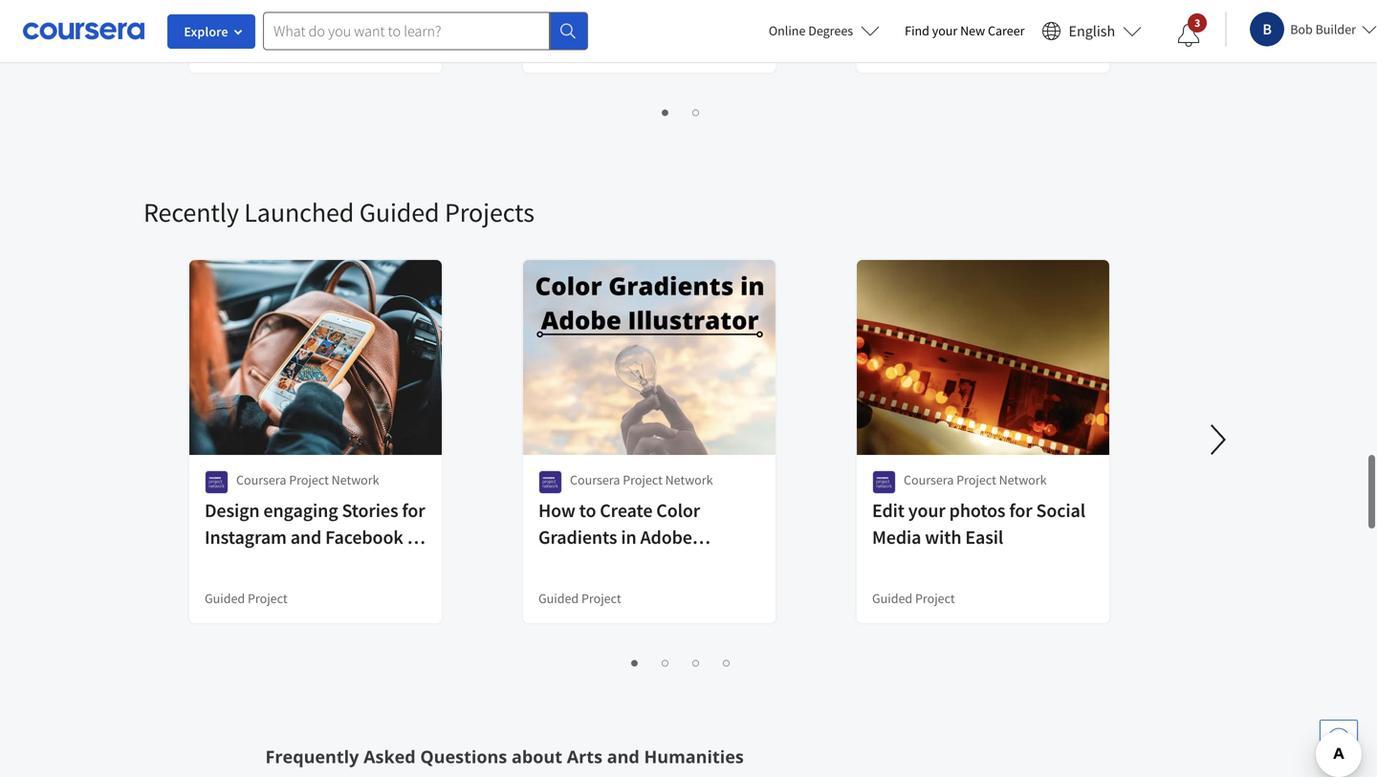 Task type: vqa. For each thing, say whether or not it's contained in the screenshot.
left Coursera
yes



Task type: locate. For each thing, give the bounding box(es) containing it.
3
[[1195, 15, 1201, 30], [688, 654, 696, 672]]

0 vertical spatial easil
[[966, 526, 1004, 550]]

online degrees button
[[754, 10, 896, 52]]

in down create
[[621, 526, 637, 550]]

for right the stories
[[402, 499, 425, 523]]

3 network from the left
[[1000, 472, 1047, 489]]

2 button
[[683, 100, 706, 122], [652, 652, 675, 674]]

online
[[769, 22, 806, 39]]

guided project for design engaging stories for instagram and facebook in easil
[[205, 590, 288, 608]]

1 vertical spatial 1 button
[[622, 652, 644, 674]]

0 vertical spatial list
[[191, 100, 1172, 122]]

2 network from the left
[[666, 472, 713, 489]]

4
[[719, 654, 727, 672]]

coursera image
[[23, 16, 144, 46]]

0 horizontal spatial coursera project network image
[[539, 471, 563, 495]]

network for stories
[[332, 472, 379, 489]]

engaging
[[264, 499, 338, 523]]

1 guided project from the left
[[205, 590, 288, 608]]

1 horizontal spatial coursera project network
[[570, 472, 713, 489]]

0 horizontal spatial coursera
[[236, 472, 286, 489]]

1
[[658, 102, 666, 121], [627, 654, 635, 672]]

1 vertical spatial 2 button
[[652, 652, 675, 674]]

find your new career link
[[896, 19, 1035, 43]]

coursera up edit
[[904, 472, 954, 489]]

0 horizontal spatial 1
[[627, 654, 635, 672]]

easil inside edit your photos for social media with easil
[[966, 526, 1004, 550]]

coursera up the design
[[236, 472, 286, 489]]

how to create color gradients in adobe illustrator
[[539, 499, 701, 577]]

0 vertical spatial 2
[[688, 102, 696, 121]]

1 horizontal spatial coursera
[[570, 472, 620, 489]]

create
[[600, 499, 653, 523]]

and right arts
[[607, 746, 640, 769]]

builder
[[1316, 21, 1357, 38]]

1 horizontal spatial course
[[539, 39, 578, 56]]

your inside edit your photos for social media with easil
[[909, 499, 946, 523]]

2 for from the left
[[1010, 499, 1033, 523]]

1 vertical spatial and
[[607, 746, 640, 769]]

3 left b
[[1195, 15, 1201, 30]]

1 vertical spatial 2
[[658, 654, 666, 672]]

2 course link from the left
[[522, 0, 778, 75]]

b
[[1264, 20, 1273, 39]]

3 left 4
[[688, 654, 696, 672]]

project up photos
[[957, 472, 997, 489]]

your right the find
[[933, 22, 958, 39]]

gradients
[[539, 526, 618, 550]]

0 vertical spatial 3
[[1195, 15, 1201, 30]]

edit your photos for social media with easil
[[873, 499, 1086, 550]]

0 vertical spatial your
[[933, 22, 958, 39]]

coursera for to
[[570, 472, 620, 489]]

0 vertical spatial 2 button
[[683, 100, 706, 122]]

english
[[1069, 22, 1116, 41]]

easil down photos
[[966, 526, 1004, 550]]

3 coursera project network from the left
[[904, 472, 1047, 489]]

0 vertical spatial and
[[291, 526, 322, 550]]

course link
[[188, 0, 444, 75], [522, 0, 778, 75]]

1 horizontal spatial course link
[[522, 0, 778, 75]]

coursera project network image for how to create color gradients in adobe illustrator
[[539, 471, 563, 495]]

2 coursera from the left
[[570, 472, 620, 489]]

launched
[[244, 196, 354, 229]]

illustrator
[[539, 553, 619, 577]]

project
[[289, 472, 329, 489], [623, 472, 663, 489], [957, 472, 997, 489], [248, 590, 288, 608], [582, 590, 622, 608], [916, 590, 956, 608]]

coursera project network image up edit
[[873, 471, 897, 495]]

for inside edit your photos for social media with easil
[[1010, 499, 1033, 523]]

None search field
[[263, 12, 589, 50]]

guided for design engaging stories for instagram and facebook in easil
[[205, 590, 245, 608]]

0 horizontal spatial guided project
[[205, 590, 288, 608]]

2 horizontal spatial network
[[1000, 472, 1047, 489]]

in
[[407, 526, 423, 550], [621, 526, 637, 550]]

easil
[[966, 526, 1004, 550], [205, 553, 243, 577]]

1 horizontal spatial network
[[666, 472, 713, 489]]

network up color
[[666, 472, 713, 489]]

1 inside recently launched guided projects carousel element
[[627, 654, 635, 672]]

0 vertical spatial 1 button
[[652, 100, 675, 122]]

0 horizontal spatial and
[[291, 526, 322, 550]]

0 horizontal spatial course link
[[188, 0, 444, 75]]

projects
[[445, 196, 535, 229]]

network up the stories
[[332, 472, 379, 489]]

1 horizontal spatial 1
[[658, 102, 666, 121]]

coursera project network up engaging
[[236, 472, 379, 489]]

2 coursera project network from the left
[[570, 472, 713, 489]]

next slide image
[[1196, 417, 1242, 463]]

2 horizontal spatial guided project
[[873, 590, 956, 608]]

2 button for 2nd list from the bottom 1 button
[[683, 100, 706, 122]]

1 coursera project network from the left
[[236, 472, 379, 489]]

coursera up to
[[570, 472, 620, 489]]

1 vertical spatial list
[[191, 651, 1172, 674]]

coursera project network up photos
[[904, 472, 1047, 489]]

edit
[[873, 499, 905, 523]]

guided
[[360, 196, 440, 229], [205, 590, 245, 608], [539, 590, 579, 608], [873, 590, 913, 608]]

for for photos
[[1010, 499, 1033, 523]]

1 in from the left
[[407, 526, 423, 550]]

in right facebook
[[407, 526, 423, 550]]

and
[[291, 526, 322, 550], [607, 746, 640, 769]]

find
[[905, 22, 930, 39]]

course
[[205, 39, 244, 56], [539, 39, 578, 56]]

1 button
[[652, 100, 675, 122], [622, 652, 644, 674]]

0 horizontal spatial in
[[407, 526, 423, 550]]

recently launched guided projects carousel element
[[144, 138, 1378, 689]]

guided project down the media
[[873, 590, 956, 608]]

coursera project network up create
[[570, 472, 713, 489]]

3 button
[[1163, 12, 1216, 58]]

your up with on the bottom
[[909, 499, 946, 523]]

1 vertical spatial 1
[[627, 654, 635, 672]]

1 list from the top
[[191, 100, 1172, 122]]

2 in from the left
[[621, 526, 637, 550]]

2
[[688, 102, 696, 121], [658, 654, 666, 672]]

guided down the media
[[873, 590, 913, 608]]

list
[[191, 100, 1172, 122], [191, 651, 1172, 674]]

3 inside button
[[688, 654, 696, 672]]

network up social
[[1000, 472, 1047, 489]]

1 button for list inside recently launched guided projects carousel element
[[622, 652, 644, 674]]

0 horizontal spatial coursera project network
[[236, 472, 379, 489]]

0 horizontal spatial course
[[205, 39, 244, 56]]

show notifications image
[[1178, 24, 1201, 47]]

guided down instagram
[[205, 590, 245, 608]]

easil inside design engaging stories for instagram and facebook in easil
[[205, 553, 243, 577]]

1 horizontal spatial guided project
[[539, 590, 622, 608]]

guided down "illustrator"
[[539, 590, 579, 608]]

network
[[332, 472, 379, 489], [666, 472, 713, 489], [1000, 472, 1047, 489]]

1 vertical spatial your
[[909, 499, 946, 523]]

1 horizontal spatial coursera project network image
[[873, 471, 897, 495]]

humanities
[[644, 746, 744, 769]]

for
[[402, 499, 425, 523], [1010, 499, 1033, 523]]

0 horizontal spatial 3
[[688, 654, 696, 672]]

recently
[[144, 196, 239, 229]]

0 horizontal spatial network
[[332, 472, 379, 489]]

coursera project network for create
[[570, 472, 713, 489]]

coursera project network
[[236, 472, 379, 489], [570, 472, 713, 489], [904, 472, 1047, 489]]

for left social
[[1010, 499, 1033, 523]]

0 horizontal spatial 2 button
[[652, 652, 675, 674]]

3 coursera from the left
[[904, 472, 954, 489]]

1 course from the left
[[205, 39, 244, 56]]

career
[[988, 22, 1025, 39]]

2 horizontal spatial coursera project network
[[904, 472, 1047, 489]]

2 course from the left
[[539, 39, 578, 56]]

4 button
[[713, 652, 736, 674]]

1 vertical spatial easil
[[205, 553, 243, 577]]

1 coursera project network image from the left
[[539, 471, 563, 495]]

2 list from the top
[[191, 651, 1172, 674]]

list inside recently launched guided projects carousel element
[[191, 651, 1172, 674]]

about
[[512, 746, 563, 769]]

2 inside recently launched guided projects carousel element
[[658, 654, 666, 672]]

network for create
[[666, 472, 713, 489]]

coursera project network image
[[205, 471, 229, 495]]

1 for from the left
[[402, 499, 425, 523]]

0 horizontal spatial 1 button
[[622, 652, 644, 674]]

3 guided project from the left
[[873, 590, 956, 608]]

2 guided project from the left
[[539, 590, 622, 608]]

1 horizontal spatial 1 button
[[652, 100, 675, 122]]

asked
[[364, 746, 416, 769]]

1 horizontal spatial easil
[[966, 526, 1004, 550]]

english button
[[1035, 0, 1150, 62]]

guided for how to create color gradients in adobe illustrator
[[539, 590, 579, 608]]

1 horizontal spatial 2 button
[[683, 100, 706, 122]]

1 for 2nd list from the bottom 1 button
[[658, 102, 666, 121]]

guided project down instagram
[[205, 590, 288, 608]]

easil down instagram
[[205, 553, 243, 577]]

0 vertical spatial 1
[[658, 102, 666, 121]]

guided project for edit your photos for social media with easil
[[873, 590, 956, 608]]

for inside design engaging stories for instagram and facebook in easil
[[402, 499, 425, 523]]

1 vertical spatial 3
[[688, 654, 696, 672]]

coursera project network image
[[539, 471, 563, 495], [873, 471, 897, 495]]

and inside design engaging stories for instagram and facebook in easil
[[291, 526, 322, 550]]

coursera project network image up how
[[539, 471, 563, 495]]

1 horizontal spatial 3
[[1195, 15, 1201, 30]]

coursera
[[236, 472, 286, 489], [570, 472, 620, 489], [904, 472, 954, 489]]

2 coursera project network image from the left
[[873, 471, 897, 495]]

0 horizontal spatial for
[[402, 499, 425, 523]]

explore
[[184, 23, 228, 40]]

your
[[933, 22, 958, 39], [909, 499, 946, 523]]

1 horizontal spatial for
[[1010, 499, 1033, 523]]

1 horizontal spatial and
[[607, 746, 640, 769]]

2 horizontal spatial coursera
[[904, 472, 954, 489]]

guided project
[[205, 590, 288, 608], [539, 590, 622, 608], [873, 590, 956, 608]]

and down engaging
[[291, 526, 322, 550]]

1 coursera from the left
[[236, 472, 286, 489]]

1 network from the left
[[332, 472, 379, 489]]

0 horizontal spatial 2
[[658, 654, 666, 672]]

1 horizontal spatial in
[[621, 526, 637, 550]]

new
[[961, 22, 986, 39]]

guided project down "illustrator"
[[539, 590, 622, 608]]

explore button
[[167, 14, 255, 49]]

1 for 1 button related to list inside recently launched guided projects carousel element
[[627, 654, 635, 672]]

0 horizontal spatial easil
[[205, 553, 243, 577]]



Task type: describe. For each thing, give the bounding box(es) containing it.
design engaging stories for instagram and facebook in easil
[[205, 499, 425, 577]]

1 course link from the left
[[188, 0, 444, 75]]

photos
[[950, 499, 1006, 523]]

how
[[539, 499, 576, 523]]

color
[[657, 499, 701, 523]]

to
[[580, 499, 597, 523]]

media
[[873, 526, 922, 550]]

guided project for how to create color gradients in adobe illustrator
[[539, 590, 622, 608]]

coursera project network for photos
[[904, 472, 1047, 489]]

instagram
[[205, 526, 287, 550]]

your for edit
[[909, 499, 946, 523]]

project down "illustrator"
[[582, 590, 622, 608]]

your for find
[[933, 22, 958, 39]]

3 button
[[683, 652, 706, 674]]

coursera for your
[[904, 472, 954, 489]]

bob
[[1291, 21, 1314, 38]]

What do you want to learn? text field
[[263, 12, 550, 50]]

design
[[205, 499, 260, 523]]

coursera project network for stories
[[236, 472, 379, 489]]

with
[[926, 526, 962, 550]]

project up create
[[623, 472, 663, 489]]

in inside how to create color gradients in adobe illustrator
[[621, 526, 637, 550]]

recently launched guided projects
[[144, 196, 535, 229]]

guided left projects
[[360, 196, 440, 229]]

coursera for engaging
[[236, 472, 286, 489]]

facebook
[[325, 526, 403, 550]]

frequently asked questions about arts and humanities
[[266, 746, 744, 769]]

degrees
[[809, 22, 854, 39]]

arts
[[567, 746, 603, 769]]

coursera project network image for edit your photos for social media with easil
[[873, 471, 897, 495]]

1 horizontal spatial 2
[[688, 102, 696, 121]]

1 button for 2nd list from the bottom
[[652, 100, 675, 122]]

adobe
[[641, 526, 693, 550]]

guided for edit your photos for social media with easil
[[873, 590, 913, 608]]

3 inside dropdown button
[[1195, 15, 1201, 30]]

online degrees
[[769, 22, 854, 39]]

social
[[1037, 499, 1086, 523]]

bob builder
[[1291, 21, 1357, 38]]

and for humanities
[[607, 746, 640, 769]]

frequently
[[266, 746, 359, 769]]

network for photos
[[1000, 472, 1047, 489]]

help center image
[[1328, 728, 1351, 751]]

2 button for 1 button related to list inside recently launched guided projects carousel element
[[652, 652, 675, 674]]

project up engaging
[[289, 472, 329, 489]]

for for stories
[[402, 499, 425, 523]]

project down with on the bottom
[[916, 590, 956, 608]]

in inside design engaging stories for instagram and facebook in easil
[[407, 526, 423, 550]]

questions
[[420, 746, 507, 769]]

project down instagram
[[248, 590, 288, 608]]

stories
[[342, 499, 399, 523]]

and for facebook
[[291, 526, 322, 550]]

find your new career
[[905, 22, 1025, 39]]



